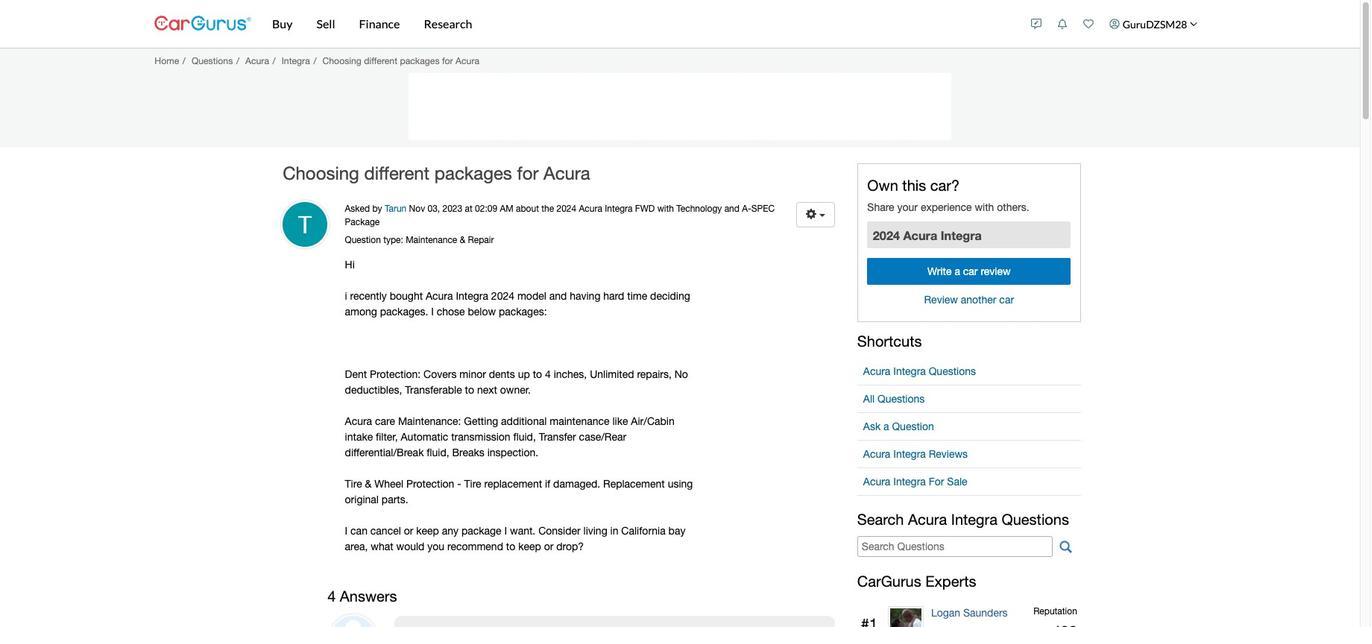 Task type: vqa. For each thing, say whether or not it's contained in the screenshot.
IF
yes



Task type: describe. For each thing, give the bounding box(es) containing it.
saved cars image
[[1084, 19, 1094, 29]]

reputation
[[1034, 606, 1077, 617]]

maintenance:
[[398, 415, 461, 427]]

unlimited
[[590, 368, 634, 380]]

hard
[[603, 290, 624, 302]]

1 vertical spatial keep
[[518, 541, 541, 553]]

ask a question link
[[857, 413, 1081, 440]]

0 vertical spatial &
[[460, 235, 465, 245]]

integra inside nov 03, 2023 at 02:09 am about the 2024 acura integra fwd with technology and a-spec package
[[605, 204, 633, 214]]

owner.
[[500, 384, 531, 396]]

dents
[[489, 368, 515, 380]]

living
[[584, 525, 608, 537]]

no
[[675, 368, 688, 380]]

dent protection: covers minor dents up to 4 inches, unlimited repairs, no deductibles, transferable to next owner.
[[345, 368, 688, 396]]

another
[[961, 294, 997, 306]]

0 horizontal spatial question
[[345, 235, 381, 245]]

1 vertical spatial 4
[[327, 588, 336, 605]]

model
[[517, 290, 546, 302]]

others.
[[997, 202, 1030, 214]]

question inside shortcuts menu
[[892, 420, 934, 432]]

cargurus logo homepage link image
[[154, 3, 251, 45]]

1 horizontal spatial for
[[517, 162, 539, 183]]

sell button
[[305, 0, 347, 48]]

i can cancel or keep any package i want. consider living in california bay area, what would you recommend to keep or drop?
[[345, 525, 686, 553]]

1 vertical spatial packages
[[435, 162, 512, 183]]

and inside i recently bought acura integra 2024 model and having hard time deciding among packages. i chose below packages:
[[549, 290, 567, 302]]

acura up the
[[544, 162, 590, 183]]

deductibles,
[[345, 384, 402, 396]]

write a car review
[[928, 266, 1011, 277]]

type:
[[383, 235, 403, 245]]

dent
[[345, 368, 367, 380]]

below
[[468, 306, 496, 318]]

0 vertical spatial packages
[[400, 55, 440, 66]]

at
[[465, 204, 473, 214]]

2024 inside i recently bought acura integra 2024 model and having hard time deciding among packages. i chose below packages:
[[491, 290, 515, 302]]

packages:
[[499, 306, 547, 318]]

review another car link
[[924, 294, 1014, 306]]

a for ask
[[884, 420, 889, 432]]

home link
[[155, 55, 179, 66]]

nov
[[409, 204, 425, 214]]

2 tire from the left
[[464, 478, 481, 490]]

all questions
[[863, 393, 925, 405]]

differential/break
[[345, 447, 424, 459]]

finance button
[[347, 0, 412, 48]]

user icon image
[[1110, 19, 1120, 29]]

share
[[867, 202, 895, 214]]

inspection.
[[487, 447, 539, 459]]

tarun link
[[385, 204, 407, 214]]

-
[[457, 478, 461, 490]]

getting
[[464, 415, 498, 427]]

covers
[[424, 368, 457, 380]]

damaged.
[[553, 478, 600, 490]]

review another car
[[924, 294, 1014, 306]]

gurudzsm28 button
[[1102, 3, 1206, 45]]

acura down research dropdown button
[[456, 55, 480, 66]]

shortcuts menu
[[857, 358, 1081, 496]]

1 / from the left
[[183, 55, 186, 66]]

own this car? share your experience with others.
[[867, 177, 1030, 214]]

buy
[[272, 16, 293, 31]]

add a car review image
[[1031, 19, 1042, 29]]

i recently bought acura integra 2024 model and having hard time deciding among packages. i chose below packages:
[[345, 290, 690, 318]]

4 / from the left
[[313, 55, 317, 66]]

review
[[924, 294, 958, 306]]

research
[[424, 16, 472, 31]]

integra left for
[[894, 475, 926, 487]]

research button
[[412, 0, 484, 48]]

1 tire from the left
[[345, 478, 362, 490]]

sale
[[947, 475, 968, 487]]

advertisement region
[[409, 73, 952, 140]]

with inside nov 03, 2023 at 02:09 am about the 2024 acura integra fwd with technology and a-spec package
[[657, 204, 674, 214]]

3 / from the left
[[273, 55, 276, 66]]

spec
[[751, 204, 775, 214]]

maintenance
[[550, 415, 610, 427]]

question type: maintenance & repair
[[345, 235, 494, 245]]

0 horizontal spatial for
[[442, 55, 453, 66]]

technology
[[676, 204, 722, 214]]

buy button
[[260, 0, 305, 48]]

deciding
[[650, 290, 690, 302]]

logan saunders
[[931, 607, 1008, 619]]

2 horizontal spatial to
[[533, 368, 542, 380]]

a-
[[742, 204, 751, 214]]

with inside own this car? share your experience with others.
[[975, 202, 994, 214]]

acura inside nov 03, 2023 at 02:09 am about the 2024 acura integra fwd with technology and a-spec package
[[579, 204, 602, 214]]

i
[[345, 290, 347, 302]]

0 horizontal spatial keep
[[416, 525, 439, 537]]

all questions link
[[857, 385, 1081, 412]]

integra up all questions at the bottom of the page
[[894, 365, 926, 377]]

in
[[610, 525, 619, 537]]

filter,
[[376, 431, 398, 443]]

your
[[897, 202, 918, 214]]

consider
[[538, 525, 581, 537]]

integra inside i recently bought acura integra 2024 model and having hard time deciding among packages. i chose below packages:
[[456, 290, 488, 302]]

2 / from the left
[[236, 55, 239, 66]]

finance
[[359, 16, 400, 31]]

recommend
[[447, 541, 503, 553]]

asked by tarun
[[345, 204, 407, 214]]

using
[[668, 478, 693, 490]]

0 horizontal spatial or
[[404, 525, 413, 537]]

02:09
[[475, 204, 497, 214]]

search
[[857, 510, 904, 528]]

acura link
[[245, 55, 269, 66]]

experience
[[921, 202, 972, 214]]

a for write
[[955, 266, 960, 277]]

can
[[351, 525, 368, 537]]

acura up search
[[863, 475, 891, 487]]

tarun
[[385, 204, 407, 214]]

integra up acura integra for sale
[[894, 448, 926, 460]]

2024 acura integra
[[873, 228, 982, 243]]

own
[[867, 177, 898, 194]]

integra down experience
[[941, 228, 982, 243]]

acura up the search questions text box in the right bottom of the page
[[908, 510, 947, 528]]

reviews
[[929, 448, 968, 460]]

integra up the search questions text box in the right bottom of the page
[[951, 510, 998, 528]]

original
[[345, 494, 379, 506]]

if
[[545, 478, 550, 490]]

i inside i recently bought acura integra 2024 model and having hard time deciding among packages. i chose below packages:
[[431, 306, 434, 318]]

transferable
[[405, 384, 462, 396]]



Task type: locate. For each thing, give the bounding box(es) containing it.
2 vertical spatial 2024
[[491, 290, 515, 302]]

tire up original
[[345, 478, 362, 490]]

all
[[863, 393, 875, 405]]

car right another
[[999, 294, 1014, 306]]

1 horizontal spatial 2024
[[557, 204, 577, 214]]

1 horizontal spatial a
[[955, 266, 960, 277]]

acura down your
[[903, 228, 938, 243]]

packages up the at
[[435, 162, 512, 183]]

different up tarun
[[364, 162, 430, 183]]

with left others.
[[975, 202, 994, 214]]

1 horizontal spatial 4
[[545, 368, 551, 380]]

acura inside i recently bought acura integra 2024 model and having hard time deciding among packages. i chose below packages:
[[426, 290, 453, 302]]

2024 inside nov 03, 2023 at 02:09 am about the 2024 acura integra fwd with technology and a-spec package
[[557, 204, 577, 214]]

keep
[[416, 525, 439, 537], [518, 541, 541, 553]]

to down minor
[[465, 384, 474, 396]]

you
[[427, 541, 445, 553]]

logan
[[931, 607, 961, 619]]

a right ask
[[884, 420, 889, 432]]

or
[[404, 525, 413, 537], [544, 541, 554, 553]]

integra left fwd
[[605, 204, 633, 214]]

Search Questions text field
[[857, 536, 1053, 557]]

/ right home
[[183, 55, 186, 66]]

/ right integra link
[[313, 55, 317, 66]]

1 vertical spatial a
[[884, 420, 889, 432]]

protection:
[[370, 368, 421, 380]]

2024 right the
[[557, 204, 577, 214]]

1 vertical spatial question
[[892, 420, 934, 432]]

1 vertical spatial &
[[365, 478, 372, 490]]

california
[[621, 525, 666, 537]]

0 vertical spatial to
[[533, 368, 542, 380]]

acura up chose on the left of page
[[426, 290, 453, 302]]

up
[[518, 368, 530, 380]]

1 vertical spatial fluid,
[[427, 447, 449, 459]]

about
[[516, 204, 539, 214]]

1 vertical spatial and
[[549, 290, 567, 302]]

1 horizontal spatial question
[[892, 420, 934, 432]]

and inside nov 03, 2023 at 02:09 am about the 2024 acura integra fwd with technology and a-spec package
[[725, 204, 740, 214]]

search acura integra questions
[[857, 510, 1069, 528]]

like
[[613, 415, 628, 427]]

keep up you
[[416, 525, 439, 537]]

integra up below
[[456, 290, 488, 302]]

case/rear
[[579, 431, 626, 443]]

0 vertical spatial for
[[442, 55, 453, 66]]

package
[[462, 525, 502, 537]]

car for a
[[963, 266, 978, 277]]

0 horizontal spatial fluid,
[[427, 447, 449, 459]]

to
[[533, 368, 542, 380], [465, 384, 474, 396], [506, 541, 515, 553]]

0 vertical spatial question
[[345, 235, 381, 245]]

1 horizontal spatial to
[[506, 541, 515, 553]]

chevron down image
[[1190, 20, 1198, 28]]

2024 up packages:
[[491, 290, 515, 302]]

a right write
[[955, 266, 960, 277]]

/ left acura link
[[236, 55, 239, 66]]

review
[[981, 266, 1011, 277]]

0 horizontal spatial i
[[345, 525, 348, 537]]

with
[[975, 202, 994, 214], [657, 204, 674, 214]]

tire
[[345, 478, 362, 490], [464, 478, 481, 490]]

replacement
[[603, 478, 665, 490]]

integra
[[282, 55, 310, 66], [605, 204, 633, 214], [941, 228, 982, 243], [456, 290, 488, 302], [894, 365, 926, 377], [894, 448, 926, 460], [894, 475, 926, 487], [951, 510, 998, 528]]

0 vertical spatial different
[[364, 55, 397, 66]]

this
[[903, 177, 926, 194]]

/ right acura link
[[273, 55, 276, 66]]

breaks
[[452, 447, 485, 459]]

0 vertical spatial or
[[404, 525, 413, 537]]

1 horizontal spatial with
[[975, 202, 994, 214]]

0 horizontal spatial and
[[549, 290, 567, 302]]

asked
[[345, 204, 370, 214]]

choosing down sell dropdown button
[[322, 55, 362, 66]]

saunders
[[963, 607, 1008, 619]]

shortcuts
[[857, 332, 922, 349]]

integra link
[[282, 55, 310, 66]]

cargurus logo homepage link link
[[154, 3, 251, 45]]

4
[[545, 368, 551, 380], [327, 588, 336, 605]]

question
[[345, 235, 381, 245], [892, 420, 934, 432]]

cargurus experts
[[857, 573, 976, 590]]

4 left answers
[[327, 588, 336, 605]]

questions
[[192, 55, 233, 66], [929, 365, 976, 377], [878, 393, 925, 405], [1002, 510, 1069, 528]]

home
[[155, 55, 179, 66]]

0 horizontal spatial with
[[657, 204, 674, 214]]

keep down want.
[[518, 541, 541, 553]]

bought
[[390, 290, 423, 302]]

0 vertical spatial 4
[[545, 368, 551, 380]]

area,
[[345, 541, 368, 553]]

to down want.
[[506, 541, 515, 553]]

car for another
[[999, 294, 1014, 306]]

menu bar
[[251, 0, 1024, 48]]

acura integra questions
[[863, 365, 976, 377]]

1 vertical spatial or
[[544, 541, 554, 553]]

0 vertical spatial car
[[963, 266, 978, 277]]

gurudzsm28 menu
[[1024, 3, 1206, 45]]

0 vertical spatial choosing
[[322, 55, 362, 66]]

1 horizontal spatial fluid,
[[513, 431, 536, 443]]

for up about
[[517, 162, 539, 183]]

or up would
[[404, 525, 413, 537]]

next
[[477, 384, 497, 396]]

0 horizontal spatial 4
[[327, 588, 336, 605]]

i left want.
[[504, 525, 507, 537]]

and right model
[[549, 290, 567, 302]]

with right fwd
[[657, 204, 674, 214]]

among
[[345, 306, 377, 318]]

car left review
[[963, 266, 978, 277]]

1 horizontal spatial or
[[544, 541, 554, 553]]

tire & wheel protection - tire replacement if damaged. replacement using original parts.
[[345, 478, 693, 506]]

repairs,
[[637, 368, 672, 380]]

1 different from the top
[[364, 55, 397, 66]]

1 horizontal spatial keep
[[518, 541, 541, 553]]

i
[[431, 306, 434, 318], [345, 525, 348, 537], [504, 525, 507, 537]]

fwd
[[635, 204, 655, 214]]

0 vertical spatial 2024
[[557, 204, 577, 214]]

home / questions / acura / integra / choosing different packages for acura
[[155, 55, 480, 66]]

0 horizontal spatial car
[[963, 266, 978, 277]]

bay
[[669, 525, 686, 537]]

packages.
[[380, 306, 428, 318]]

fluid, down automatic
[[427, 447, 449, 459]]

hi
[[345, 259, 355, 271]]

acura left integra link
[[245, 55, 269, 66]]

for
[[929, 475, 944, 487]]

acura up 'intake' on the left of page
[[345, 415, 372, 427]]

acura up all
[[863, 365, 891, 377]]

& left repair
[[460, 235, 465, 245]]

open notifications image
[[1058, 19, 1068, 29]]

i left 'can'
[[345, 525, 348, 537]]

1 vertical spatial different
[[364, 162, 430, 183]]

1 vertical spatial for
[[517, 162, 539, 183]]

0 vertical spatial fluid,
[[513, 431, 536, 443]]

2 horizontal spatial i
[[504, 525, 507, 537]]

any
[[442, 525, 459, 537]]

1 horizontal spatial car
[[999, 294, 1014, 306]]

menu bar containing buy
[[251, 0, 1024, 48]]

questions link
[[192, 55, 233, 66]]

chose
[[437, 306, 465, 318]]

cargurus
[[857, 573, 921, 590]]

2 vertical spatial to
[[506, 541, 515, 553]]

1 horizontal spatial tire
[[464, 478, 481, 490]]

packages down research dropdown button
[[400, 55, 440, 66]]

repair
[[468, 235, 494, 245]]

acura integra reviews link
[[857, 440, 1081, 467]]

2024
[[557, 204, 577, 214], [873, 228, 900, 243], [491, 290, 515, 302]]

1 horizontal spatial &
[[460, 235, 465, 245]]

0 horizontal spatial tire
[[345, 478, 362, 490]]

0 horizontal spatial to
[[465, 384, 474, 396]]

having
[[570, 290, 601, 302]]

2 horizontal spatial 2024
[[873, 228, 900, 243]]

1 vertical spatial 2024
[[873, 228, 900, 243]]

answers
[[340, 588, 397, 605]]

1 vertical spatial to
[[465, 384, 474, 396]]

0 horizontal spatial &
[[365, 478, 372, 490]]

4 inside dent protection: covers minor dents up to 4 inches, unlimited repairs, no deductibles, transferable to next owner.
[[545, 368, 551, 380]]

tire right -
[[464, 478, 481, 490]]

or down consider
[[544, 541, 554, 553]]

nov 03, 2023 at 02:09 am about the 2024 acura integra fwd with technology and a-spec package
[[345, 204, 775, 227]]

1 horizontal spatial and
[[725, 204, 740, 214]]

2023
[[443, 204, 462, 214]]

question up acura integra reviews
[[892, 420, 934, 432]]

& inside tire & wheel protection - tire replacement if damaged. replacement using original parts.
[[365, 478, 372, 490]]

& up original
[[365, 478, 372, 490]]

gurudzsm28
[[1123, 18, 1188, 30]]

acura down ask
[[863, 448, 891, 460]]

and
[[725, 204, 740, 214], [549, 290, 567, 302]]

transmission
[[451, 431, 510, 443]]

0 vertical spatial and
[[725, 204, 740, 214]]

protection
[[406, 478, 454, 490]]

1 vertical spatial choosing
[[283, 162, 359, 183]]

integra right acura link
[[282, 55, 310, 66]]

want.
[[510, 525, 536, 537]]

/
[[183, 55, 186, 66], [236, 55, 239, 66], [273, 55, 276, 66], [313, 55, 317, 66]]

1 vertical spatial car
[[999, 294, 1014, 306]]

question down 'package'
[[345, 235, 381, 245]]

for down research dropdown button
[[442, 55, 453, 66]]

choosing up asked
[[283, 162, 359, 183]]

am
[[500, 204, 514, 214]]

inches,
[[554, 368, 587, 380]]

acura inside acura care maintenance: getting additional maintenance like air/cabin intake filter, automatic transmission fluid, transfer case/rear differential/break fluid, breaks inspection.
[[345, 415, 372, 427]]

a inside the write a car review link
[[955, 266, 960, 277]]

acura integra for sale
[[863, 475, 968, 487]]

1 horizontal spatial i
[[431, 306, 434, 318]]

2024 down share
[[873, 228, 900, 243]]

cancel
[[370, 525, 401, 537]]

minor
[[460, 368, 486, 380]]

fluid, down additional
[[513, 431, 536, 443]]

4 left inches,
[[545, 368, 551, 380]]

maintenance
[[406, 235, 457, 245]]

experts
[[926, 573, 976, 590]]

0 vertical spatial a
[[955, 266, 960, 277]]

acura integra for sale link
[[857, 468, 1081, 495]]

to right up
[[533, 368, 542, 380]]

would
[[396, 541, 425, 553]]

a inside ask a question link
[[884, 420, 889, 432]]

drop?
[[556, 541, 584, 553]]

i left chose on the left of page
[[431, 306, 434, 318]]

0 horizontal spatial a
[[884, 420, 889, 432]]

different down finance dropdown button
[[364, 55, 397, 66]]

care
[[375, 415, 395, 427]]

2 different from the top
[[364, 162, 430, 183]]

0 horizontal spatial 2024
[[491, 290, 515, 302]]

0 vertical spatial keep
[[416, 525, 439, 537]]

to inside i can cancel or keep any package i want. consider living in california bay area, what would you recommend to keep or drop?
[[506, 541, 515, 553]]

and left a-
[[725, 204, 740, 214]]

acura right the
[[579, 204, 602, 214]]



